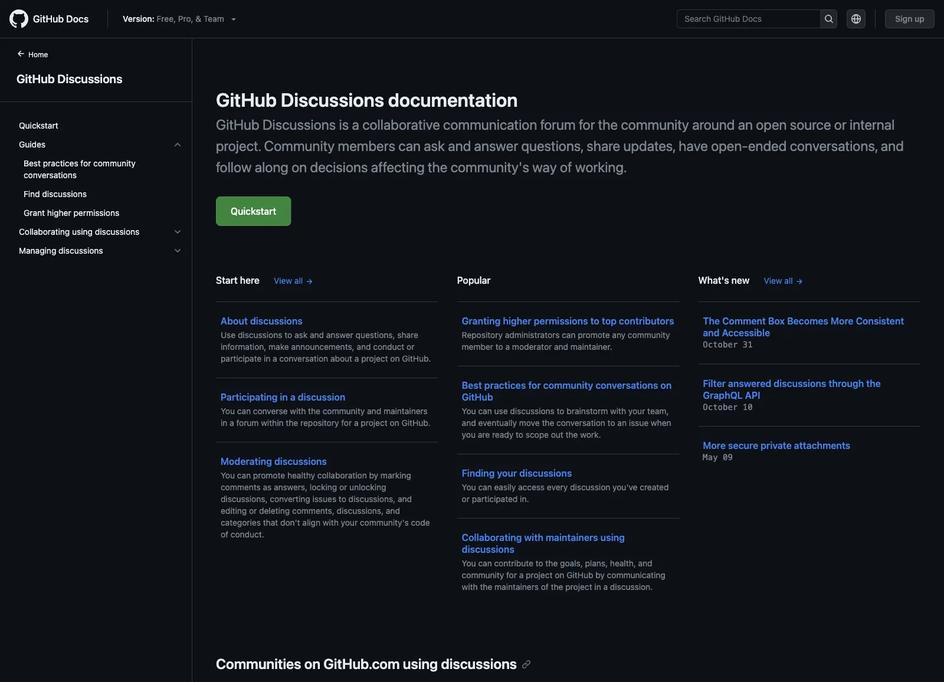 Task type: locate. For each thing, give the bounding box(es) containing it.
have
[[679, 138, 709, 154]]

collaborating using discussions
[[19, 227, 140, 237]]

practices inside best practices for community conversations
[[43, 159, 78, 168]]

about
[[221, 316, 248, 327]]

1 horizontal spatial more
[[832, 316, 854, 327]]

or inside about discussions use discussions to ask and answer questions, share information, make announcements, and conduct or participate in a conversation about a project on github.
[[407, 342, 415, 352]]

1 vertical spatial sc 9kayk9 0 image
[[173, 227, 182, 237]]

1 vertical spatial community's
[[360, 518, 409, 528]]

the inside filter answered discussions through the graphql api october 10
[[867, 378, 882, 389]]

repository
[[462, 330, 503, 340]]

project inside about discussions use discussions to ask and answer questions, share information, make announcements, and conduct or participate in a conversation about a project on github.
[[362, 354, 388, 364]]

for down the contribute
[[507, 571, 517, 581]]

ended
[[749, 138, 787, 154]]

1 horizontal spatial an
[[739, 116, 754, 133]]

triangle down image
[[229, 14, 238, 24]]

view right 'new' at the right top of page
[[765, 276, 783, 286]]

community down contributors
[[628, 330, 671, 340]]

1 horizontal spatial maintainers
[[495, 583, 539, 592]]

0 horizontal spatial view
[[274, 276, 292, 286]]

1 guides element from the top
[[9, 135, 192, 223]]

view all for what's new
[[765, 276, 794, 286]]

the comment box becomes more consistent and accessible october 31
[[704, 316, 905, 350]]

community inside github discussions documentation github discussions is a collaborative communication forum for the community around an open source or internal project. community members can ask and answer questions, share updates, have open-ended conversations, and follow along on decisions affecting the community's way of working.
[[622, 116, 690, 133]]

community up repository
[[323, 407, 365, 416]]

you inside participating in a discussion you can converse with the community and maintainers in a forum within the repository for a project on github.
[[221, 407, 235, 416]]

by inside moderating discussions you can promote healthy collaboration by marking comments as answers, locking or unlocking discussions, converting issues to discussions, and editing or deleting comments, discussions, and categories that don't align with your community's code of conduct.
[[369, 471, 379, 481]]

discussions inside moderating discussions you can promote healthy collaboration by marking comments as answers, locking or unlocking discussions, converting issues to discussions, and editing or deleting comments, discussions, and categories that don't align with your community's code of conduct.
[[275, 456, 327, 467]]

higher down find discussions
[[47, 208, 71, 218]]

all up box
[[785, 276, 794, 286]]

in down participating
[[221, 418, 228, 428]]

announcements,
[[291, 342, 355, 352]]

1 view from the left
[[274, 276, 292, 286]]

ask inside about discussions use discussions to ask and answer questions, share information, make announcements, and conduct or participate in a conversation about a project on github.
[[295, 330, 308, 340]]

1 vertical spatial permissions
[[534, 316, 589, 327]]

october down the
[[704, 340, 738, 350]]

0 horizontal spatial conversations
[[24, 170, 77, 180]]

2 october from the top
[[704, 402, 738, 412]]

the
[[599, 116, 618, 133], [428, 159, 448, 175], [867, 378, 882, 389], [308, 407, 321, 416], [286, 418, 298, 428], [542, 418, 555, 428], [566, 430, 579, 440], [546, 559, 558, 569], [480, 583, 493, 592], [551, 583, 564, 592]]

forum inside github discussions documentation github discussions is a collaborative communication forum for the community around an open source or internal project. community members can ask and answer questions, share updates, have open-ended conversations, and follow along on decisions affecting the community's way of working.
[[541, 116, 576, 133]]

more inside "the comment box becomes more consistent and accessible october 31"
[[832, 316, 854, 327]]

about
[[331, 354, 353, 364]]

2 sc 9kayk9 0 image from the top
[[173, 227, 182, 237]]

1 vertical spatial promote
[[253, 471, 285, 481]]

0 vertical spatial questions,
[[522, 138, 584, 154]]

0 horizontal spatial higher
[[47, 208, 71, 218]]

1 view all link from the left
[[274, 275, 314, 287]]

discussions up the is
[[281, 89, 384, 111]]

plans,
[[586, 559, 608, 569]]

1 horizontal spatial higher
[[503, 316, 532, 327]]

your up easily
[[498, 468, 518, 479]]

moderator
[[513, 342, 552, 352]]

find discussions
[[24, 189, 87, 199]]

conversation inside 'best practices for community conversations on github you can use discussions to brainstorm with your team, and eventually move the conversation to an issue when you are ready to scope out the work.'
[[557, 418, 606, 428]]

1 vertical spatial higher
[[503, 316, 532, 327]]

higher
[[47, 208, 71, 218], [503, 316, 532, 327]]

align
[[303, 518, 321, 528]]

administrators
[[505, 330, 560, 340]]

in inside collaborating with maintainers using discussions you can contribute to the goals, plans, health, and community for a project on github by communicating with the maintainers of the project in a discussion.
[[595, 583, 602, 592]]

view for what's new
[[765, 276, 783, 286]]

follow
[[216, 159, 252, 175]]

your inside 'best practices for community conversations on github you can use discussions to brainstorm with your team, and eventually move the conversation to an issue when you are ready to scope out the work.'
[[629, 407, 646, 416]]

an inside github discussions documentation github discussions is a collaborative communication forum for the community around an open source or internal project. community members can ask and answer questions, share updates, have open-ended conversations, and follow along on decisions affecting the community's way of working.
[[739, 116, 754, 133]]

managing discussions
[[19, 246, 103, 256]]

comment
[[723, 316, 767, 327]]

1 horizontal spatial permissions
[[534, 316, 589, 327]]

granting higher permissions to top contributors repository administrators can promote any community member to a moderator and maintainer.
[[462, 316, 675, 352]]

1 horizontal spatial view all
[[765, 276, 794, 286]]

0 horizontal spatial answer
[[326, 330, 354, 340]]

1 horizontal spatial conversation
[[557, 418, 606, 428]]

consistent
[[857, 316, 905, 327]]

on inside participating in a discussion you can converse with the community and maintainers in a forum within the repository for a project on github.
[[390, 418, 400, 428]]

with inside 'best practices for community conversations on github you can use discussions to brainstorm with your team, and eventually move the conversation to an issue when you are ready to scope out the work.'
[[611, 407, 627, 416]]

2 vertical spatial your
[[341, 518, 358, 528]]

0 vertical spatial answer
[[475, 138, 519, 154]]

1 vertical spatial questions,
[[356, 330, 395, 340]]

1 horizontal spatial promote
[[578, 330, 610, 340]]

conversations inside 'best practices for community conversations on github you can use discussions to brainstorm with your team, and eventually move the conversation to an issue when you are ready to scope out the work.'
[[596, 380, 659, 391]]

discussions down "home" link
[[57, 71, 123, 85]]

1 horizontal spatial collaborating
[[462, 532, 522, 544]]

0 horizontal spatial discussion
[[298, 392, 346, 403]]

1 vertical spatial answer
[[326, 330, 354, 340]]

1 horizontal spatial conversations
[[596, 380, 659, 391]]

your up issue
[[629, 407, 646, 416]]

0 vertical spatial quickstart link
[[14, 116, 187, 135]]

discussions inside 'best practices for community conversations on github you can use discussions to brainstorm with your team, and eventually move the conversation to an issue when you are ready to scope out the work.'
[[510, 407, 555, 416]]

share up 'working.'
[[587, 138, 621, 154]]

ask up announcements,
[[295, 330, 308, 340]]

Search GitHub Docs search field
[[678, 10, 821, 28]]

practices up find discussions
[[43, 159, 78, 168]]

best inside best practices for community conversations
[[24, 159, 41, 168]]

0 vertical spatial promote
[[578, 330, 610, 340]]

questions,
[[522, 138, 584, 154], [356, 330, 395, 340]]

community inside granting higher permissions to top contributors repository administrators can promote any community member to a moderator and maintainer.
[[628, 330, 671, 340]]

promote up maintainer. at the bottom right of the page
[[578, 330, 610, 340]]

1 horizontal spatial quickstart
[[231, 206, 277, 217]]

questions, up conduct on the left bottom of page
[[356, 330, 395, 340]]

view all link up box
[[765, 275, 804, 287]]

converting
[[270, 495, 311, 504]]

0 vertical spatial october
[[704, 340, 738, 350]]

attachments
[[795, 440, 851, 452]]

1 vertical spatial discussion
[[571, 483, 611, 493]]

more
[[832, 316, 854, 327], [704, 440, 726, 452]]

2 all from the left
[[785, 276, 794, 286]]

1 october from the top
[[704, 340, 738, 350]]

1 vertical spatial an
[[618, 418, 627, 428]]

issue
[[629, 418, 649, 428]]

0 horizontal spatial quickstart link
[[14, 116, 187, 135]]

on
[[292, 159, 307, 175], [391, 354, 400, 364], [661, 380, 672, 391], [390, 418, 400, 428], [555, 571, 565, 581], [305, 656, 321, 673]]

view all link right here
[[274, 275, 314, 287]]

ask down collaborative
[[424, 138, 445, 154]]

code
[[411, 518, 430, 528]]

is
[[339, 116, 349, 133]]

0 horizontal spatial view all
[[274, 276, 303, 286]]

guides element containing best practices for community conversations
[[9, 154, 192, 223]]

1 vertical spatial more
[[704, 440, 726, 452]]

may 09 element
[[704, 453, 733, 463]]

or down finding
[[462, 495, 470, 504]]

2 vertical spatial using
[[403, 656, 438, 673]]

0 horizontal spatial conversation
[[280, 354, 328, 364]]

project.
[[216, 138, 261, 154]]

filter answered discussions through the graphql api october 10
[[704, 378, 882, 412]]

forum up "way"
[[541, 116, 576, 133]]

2 view from the left
[[765, 276, 783, 286]]

guides element
[[9, 135, 192, 223], [9, 154, 192, 223]]

of
[[560, 159, 573, 175], [221, 530, 229, 540], [541, 583, 549, 592]]

a right the is
[[352, 116, 360, 133]]

using down grant higher permissions
[[72, 227, 93, 237]]

2 view all from the left
[[765, 276, 794, 286]]

0 vertical spatial discussion
[[298, 392, 346, 403]]

discussions for github discussions
[[57, 71, 123, 85]]

1 vertical spatial october
[[704, 402, 738, 412]]

quickstart link
[[14, 116, 187, 135], [216, 197, 291, 226]]

forum
[[541, 116, 576, 133], [237, 418, 259, 428]]

or inside finding your discussions you can easily access every discussion you've created or participated in.
[[462, 495, 470, 504]]

github.com
[[324, 656, 400, 673]]

conversations up find discussions
[[24, 170, 77, 180]]

1 vertical spatial quickstart link
[[216, 197, 291, 226]]

private
[[761, 440, 792, 452]]

or up conversations,
[[835, 116, 847, 133]]

collaborating inside collaborating with maintainers using discussions you can contribute to the goals, plans, health, and community for a project on github by communicating with the maintainers of the project in a discussion.
[[462, 532, 522, 544]]

documentation
[[389, 89, 518, 111]]

finding your discussions you can easily access every discussion you've created or participated in.
[[462, 468, 669, 504]]

1 horizontal spatial discussion
[[571, 483, 611, 493]]

1 vertical spatial collaborating
[[462, 532, 522, 544]]

collaborating up the contribute
[[462, 532, 522, 544]]

can down collaborative
[[399, 138, 421, 154]]

0 vertical spatial by
[[369, 471, 379, 481]]

1 horizontal spatial all
[[785, 276, 794, 286]]

best inside 'best practices for community conversations on github you can use discussions to brainstorm with your team, and eventually move the conversation to an issue when you are ready to scope out the work.'
[[462, 380, 482, 391]]

0 vertical spatial ask
[[424, 138, 445, 154]]

1 horizontal spatial questions,
[[522, 138, 584, 154]]

use
[[221, 330, 236, 340]]

for right repository
[[342, 418, 352, 428]]

1 sc 9kayk9 0 image from the top
[[173, 140, 182, 149]]

make
[[269, 342, 289, 352]]

view all right 'new' at the right top of page
[[765, 276, 794, 286]]

editing
[[221, 506, 247, 516]]

1 horizontal spatial community's
[[451, 159, 530, 175]]

0 vertical spatial community's
[[451, 159, 530, 175]]

locking
[[310, 483, 337, 493]]

quickstart down along
[[231, 206, 277, 217]]

quickstart link up best practices for community conversations 'link'
[[14, 116, 187, 135]]

graphql
[[704, 390, 743, 401]]

for inside 'best practices for community conversations on github you can use discussions to brainstorm with your team, and eventually move the conversation to an issue when you are ready to scope out the work.'
[[529, 380, 541, 391]]

practices for best practices for community conversations on github you can use discussions to brainstorm with your team, and eventually move the conversation to an issue when you are ready to scope out the work.
[[485, 380, 526, 391]]

1 vertical spatial ask
[[295, 330, 308, 340]]

discussions up community
[[263, 116, 336, 133]]

0 horizontal spatial more
[[704, 440, 726, 452]]

higher inside 'link'
[[47, 208, 71, 218]]

communication
[[444, 116, 538, 133]]

1 vertical spatial best
[[462, 380, 482, 391]]

community up 'brainstorm'
[[544, 380, 594, 391]]

promote up as
[[253, 471, 285, 481]]

github discussions link
[[14, 70, 178, 87]]

github. up marking
[[402, 418, 431, 428]]

0 vertical spatial collaborating
[[19, 227, 70, 237]]

1 vertical spatial using
[[601, 532, 625, 544]]

and inside collaborating with maintainers using discussions you can contribute to the goals, plans, health, and community for a project on github by communicating with the maintainers of the project in a discussion.
[[639, 559, 653, 569]]

an left open on the top of page
[[739, 116, 754, 133]]

1 view all from the left
[[274, 276, 303, 286]]

2 horizontal spatial using
[[601, 532, 625, 544]]

1 horizontal spatial practices
[[485, 380, 526, 391]]

october down graphql
[[704, 402, 738, 412]]

0 horizontal spatial collaborating
[[19, 227, 70, 237]]

can left the contribute
[[479, 559, 492, 569]]

more secure private attachments may 09
[[704, 440, 851, 463]]

communities on github.com using discussions link
[[216, 656, 532, 673]]

0 horizontal spatial view all link
[[274, 275, 314, 287]]

can up maintainer. at the bottom right of the page
[[562, 330, 576, 340]]

practices inside 'best practices for community conversations on github you can use discussions to brainstorm with your team, and eventually move the conversation to an issue when you are ready to scope out the work.'
[[485, 380, 526, 391]]

1 horizontal spatial your
[[498, 468, 518, 479]]

every
[[547, 483, 568, 493]]

conversations up issue
[[596, 380, 659, 391]]

1 all from the left
[[295, 276, 303, 286]]

github inside collaborating with maintainers using discussions you can contribute to the goals, plans, health, and community for a project on github by communicating with the maintainers of the project in a discussion.
[[567, 571, 594, 581]]

home
[[28, 50, 48, 58]]

practices up use in the right of the page
[[485, 380, 526, 391]]

permissions
[[74, 208, 119, 218], [534, 316, 589, 327]]

quickstart up guides
[[19, 121, 58, 131]]

ask inside github discussions documentation github discussions is a collaborative communication forum for the community around an open source or internal project. community members can ask and answer questions, share updates, have open-ended conversations, and follow along on decisions affecting the community's way of working.
[[424, 138, 445, 154]]

permissions inside granting higher permissions to top contributors repository administrators can promote any community member to a moderator and maintainer.
[[534, 316, 589, 327]]

permissions for grant
[[74, 208, 119, 218]]

3 sc 9kayk9 0 image from the top
[[173, 246, 182, 256]]

2 guides element from the top
[[9, 154, 192, 223]]

project inside participating in a discussion you can converse with the community and maintainers in a forum within the repository for a project on github.
[[361, 418, 388, 428]]

0 horizontal spatial all
[[295, 276, 303, 286]]

1 vertical spatial discussions
[[281, 89, 384, 111]]

can down participating
[[237, 407, 251, 416]]

pro,
[[178, 14, 193, 24]]

collaboration
[[318, 471, 367, 481]]

github discussions
[[17, 71, 123, 85]]

2 horizontal spatial of
[[560, 159, 573, 175]]

in down plans,
[[595, 583, 602, 592]]

0 vertical spatial your
[[629, 407, 646, 416]]

answer down communication
[[475, 138, 519, 154]]

using
[[72, 227, 93, 237], [601, 532, 625, 544], [403, 656, 438, 673]]

using for communities on github.com using discussions
[[403, 656, 438, 673]]

using up 'health,'
[[601, 532, 625, 544]]

more right becomes
[[832, 316, 854, 327]]

to right issues
[[339, 495, 347, 504]]

community's left code
[[360, 518, 409, 528]]

for inside participating in a discussion you can converse with the community and maintainers in a forum within the repository for a project on github.
[[342, 418, 352, 428]]

best
[[24, 159, 41, 168], [462, 380, 482, 391]]

on up team,
[[661, 380, 672, 391]]

sc 9kayk9 0 image inside collaborating using discussions dropdown button
[[173, 227, 182, 237]]

1 vertical spatial share
[[398, 330, 419, 340]]

1 horizontal spatial view all link
[[765, 275, 804, 287]]

best down guides
[[24, 159, 41, 168]]

using right the github.com
[[403, 656, 438, 673]]

0 horizontal spatial promote
[[253, 471, 285, 481]]

you left the contribute
[[462, 559, 476, 569]]

1 horizontal spatial forum
[[541, 116, 576, 133]]

0 horizontal spatial practices
[[43, 159, 78, 168]]

to up make
[[285, 330, 292, 340]]

to inside collaborating with maintainers using discussions you can contribute to the goals, plans, health, and community for a project on github by communicating with the maintainers of the project in a discussion.
[[536, 559, 544, 569]]

collaborating up managing
[[19, 227, 70, 237]]

can inside moderating discussions you can promote healthy collaboration by marking comments as answers, locking or unlocking discussions, converting issues to discussions, and editing or deleting comments, discussions, and categories that don't align with your community's code of conduct.
[[237, 471, 251, 481]]

1 horizontal spatial best
[[462, 380, 482, 391]]

1 vertical spatial maintainers
[[546, 532, 599, 544]]

can inside collaborating with maintainers using discussions you can contribute to the goals, plans, health, and community for a project on github by communicating with the maintainers of the project in a discussion.
[[479, 559, 492, 569]]

None search field
[[678, 9, 838, 28]]

2 vertical spatial discussions
[[263, 116, 336, 133]]

collaborative
[[363, 116, 440, 133]]

1 vertical spatial of
[[221, 530, 229, 540]]

managing discussions button
[[14, 242, 187, 260]]

your right align
[[341, 518, 358, 528]]

0 vertical spatial more
[[832, 316, 854, 327]]

community inside collaborating with maintainers using discussions you can contribute to the goals, plans, health, and community for a project on github by communicating with the maintainers of the project in a discussion.
[[462, 571, 505, 581]]

community up the 'updates,'
[[622, 116, 690, 133]]

forum left within
[[237, 418, 259, 428]]

1 horizontal spatial ask
[[424, 138, 445, 154]]

github inside 'best practices for community conversations on github you can use discussions to brainstorm with your team, and eventually move the conversation to an issue when you are ready to scope out the work.'
[[462, 392, 494, 403]]

for down guides "dropdown button"
[[81, 159, 91, 168]]

you
[[462, 430, 476, 440]]

github. down conduct on the left bottom of page
[[402, 354, 431, 364]]

1 horizontal spatial answer
[[475, 138, 519, 154]]

0 vertical spatial of
[[560, 159, 573, 175]]

discussions for github discussions documentation github discussions is a collaborative communication forum for the community around an open source or internal project. community members can ask and answer questions, share updates, have open-ended conversations, and follow along on decisions affecting the community's way of working.
[[281, 89, 384, 111]]

with inside participating in a discussion you can converse with the community and maintainers in a forum within the repository for a project on github.
[[290, 407, 306, 416]]

october
[[704, 340, 738, 350], [704, 402, 738, 412]]

promote inside granting higher permissions to top contributors repository administrators can promote any community member to a moderator and maintainer.
[[578, 330, 610, 340]]

you up comments
[[221, 471, 235, 481]]

0 vertical spatial github.
[[402, 354, 431, 364]]

1 vertical spatial practices
[[485, 380, 526, 391]]

discussion up repository
[[298, 392, 346, 403]]

permissions inside grant higher permissions 'link'
[[74, 208, 119, 218]]

quickstart link down along
[[216, 197, 291, 226]]

on down goals, on the bottom right of page
[[555, 571, 565, 581]]

view all link for start here
[[274, 275, 314, 287]]

permissions up administrators
[[534, 316, 589, 327]]

0 horizontal spatial of
[[221, 530, 229, 540]]

conversation down 'brainstorm'
[[557, 418, 606, 428]]

conversations inside best practices for community conversations
[[24, 170, 77, 180]]

conversations for best practices for community conversations on github you can use discussions to brainstorm with your team, and eventually move the conversation to an issue when you are ready to scope out the work.
[[596, 380, 659, 391]]

for up 'working.'
[[579, 116, 596, 133]]

forum inside participating in a discussion you can converse with the community and maintainers in a forum within the repository for a project on github.
[[237, 418, 259, 428]]

can up comments
[[237, 471, 251, 481]]

can inside finding your discussions you can easily access every discussion you've created or participated in.
[[479, 483, 492, 493]]

practices for best practices for community conversations
[[43, 159, 78, 168]]

0 vertical spatial conversations
[[24, 170, 77, 180]]

in down make
[[264, 354, 271, 364]]

or down collaboration
[[340, 483, 347, 493]]

higher inside granting higher permissions to top contributors repository administrators can promote any community member to a moderator and maintainer.
[[503, 316, 532, 327]]

maintainers
[[384, 407, 428, 416], [546, 532, 599, 544], [495, 583, 539, 592]]

promote
[[578, 330, 610, 340], [253, 471, 285, 481]]

questions, up "way"
[[522, 138, 584, 154]]

october inside filter answered discussions through the graphql api october 10
[[704, 402, 738, 412]]

0 vertical spatial an
[[739, 116, 754, 133]]

0 horizontal spatial permissions
[[74, 208, 119, 218]]

collaborating using discussions button
[[14, 223, 187, 242]]

0 horizontal spatial quickstart
[[19, 121, 58, 131]]

0 vertical spatial using
[[72, 227, 93, 237]]

0 vertical spatial best
[[24, 159, 41, 168]]

1 horizontal spatial view
[[765, 276, 783, 286]]

by up unlocking at the left
[[369, 471, 379, 481]]

2 horizontal spatial your
[[629, 407, 646, 416]]

finding
[[462, 468, 495, 479]]

by
[[369, 471, 379, 481], [596, 571, 605, 581]]

all right here
[[295, 276, 303, 286]]

view all link
[[274, 275, 314, 287], [765, 275, 804, 287]]

on inside 'best practices for community conversations on github you can use discussions to brainstorm with your team, and eventually move the conversation to an issue when you are ready to scope out the work.'
[[661, 380, 672, 391]]

community's down communication
[[451, 159, 530, 175]]

of inside github discussions documentation github discussions is a collaborative communication forum for the community around an open source or internal project. community members can ask and answer questions, share updates, have open-ended conversations, and follow along on decisions affecting the community's way of working.
[[560, 159, 573, 175]]

can inside participating in a discussion you can converse with the community and maintainers in a forum within the repository for a project on github.
[[237, 407, 251, 416]]

or right conduct on the left bottom of page
[[407, 342, 415, 352]]

0 vertical spatial quickstart
[[19, 121, 58, 131]]

or
[[835, 116, 847, 133], [407, 342, 415, 352], [340, 483, 347, 493], [462, 495, 470, 504], [249, 506, 257, 516]]

0 vertical spatial share
[[587, 138, 621, 154]]

source
[[791, 116, 832, 133]]

1 horizontal spatial share
[[587, 138, 621, 154]]

higher for grant
[[47, 208, 71, 218]]

sc 9kayk9 0 image inside managing discussions dropdown button
[[173, 246, 182, 256]]

discussions inside finding your discussions you can easily access every discussion you've created or participated in.
[[520, 468, 572, 479]]

conversations
[[24, 170, 77, 180], [596, 380, 659, 391]]

for up move
[[529, 380, 541, 391]]

0 vertical spatial conversation
[[280, 354, 328, 364]]

higher up administrators
[[503, 316, 532, 327]]

more up may 09 element
[[704, 440, 726, 452]]

can left use in the right of the page
[[479, 407, 492, 416]]

you've
[[613, 483, 638, 493]]

1 vertical spatial conversations
[[596, 380, 659, 391]]

your
[[629, 407, 646, 416], [498, 468, 518, 479], [341, 518, 358, 528]]

you down finding
[[462, 483, 476, 493]]

0 vertical spatial permissions
[[74, 208, 119, 218]]

you down participating
[[221, 407, 235, 416]]

github docs
[[33, 13, 89, 25]]

0 horizontal spatial ask
[[295, 330, 308, 340]]

project down conduct on the left bottom of page
[[362, 354, 388, 364]]

0 horizontal spatial community's
[[360, 518, 409, 528]]

community down guides "dropdown button"
[[93, 159, 136, 168]]

0 horizontal spatial maintainers
[[384, 407, 428, 416]]

october 10 element
[[704, 402, 753, 412]]

a left moderator
[[506, 342, 510, 352]]

0 vertical spatial discussions
[[57, 71, 123, 85]]

a down participating
[[230, 418, 234, 428]]

to right the contribute
[[536, 559, 544, 569]]

work.
[[581, 430, 602, 440]]

discussions
[[57, 71, 123, 85], [281, 89, 384, 111], [263, 116, 336, 133]]

0 horizontal spatial your
[[341, 518, 358, 528]]

here
[[240, 275, 260, 286]]

community's
[[451, 159, 530, 175], [360, 518, 409, 528]]

sc 9kayk9 0 image
[[173, 140, 182, 149], [173, 227, 182, 237], [173, 246, 182, 256]]

view right here
[[274, 276, 292, 286]]

collaborating inside dropdown button
[[19, 227, 70, 237]]

1 horizontal spatial of
[[541, 583, 549, 592]]

community inside 'best practices for community conversations on github you can use discussions to brainstorm with your team, and eventually move the conversation to an issue when you are ready to scope out the work.'
[[544, 380, 594, 391]]

more inside more secure private attachments may 09
[[704, 440, 726, 452]]

and
[[448, 138, 471, 154], [882, 138, 905, 154], [704, 327, 720, 339], [310, 330, 324, 340], [357, 342, 371, 352], [555, 342, 569, 352], [367, 407, 382, 416], [462, 418, 476, 428], [398, 495, 412, 504], [386, 506, 400, 516], [639, 559, 653, 569]]

0 vertical spatial sc 9kayk9 0 image
[[173, 140, 182, 149]]

2 view all link from the left
[[765, 275, 804, 287]]



Task type: describe. For each thing, give the bounding box(es) containing it.
in.
[[520, 495, 529, 504]]

created
[[640, 483, 669, 493]]

unlocking
[[350, 483, 387, 493]]

on inside github discussions documentation github discussions is a collaborative communication forum for the community around an open source or internal project. community members can ask and answer questions, share updates, have open-ended conversations, and follow along on decisions affecting the community's way of working.
[[292, 159, 307, 175]]

a right repository
[[354, 418, 359, 428]]

guides
[[19, 140, 46, 149]]

grant higher permissions
[[24, 208, 119, 218]]

any
[[613, 330, 626, 340]]

2 horizontal spatial maintainers
[[546, 532, 599, 544]]

answer inside about discussions use discussions to ask and answer questions, share information, make announcements, and conduct or participate in a conversation about a project on github.
[[326, 330, 354, 340]]

to inside about discussions use discussions to ask and answer questions, share information, make announcements, and conduct or participate in a conversation about a project on github.
[[285, 330, 292, 340]]

you inside collaborating with maintainers using discussions you can contribute to the goals, plans, health, and community for a project on github by communicating with the maintainers of the project in a discussion.
[[462, 559, 476, 569]]

answered
[[729, 378, 772, 389]]

brainstorm
[[567, 407, 608, 416]]

managing
[[19, 246, 56, 256]]

github inside "link"
[[33, 13, 64, 25]]

guides button
[[14, 135, 187, 154]]

community inside best practices for community conversations
[[93, 159, 136, 168]]

discussion inside participating in a discussion you can converse with the community and maintainers in a forum within the repository for a project on github.
[[298, 392, 346, 403]]

permissions for granting
[[534, 316, 589, 327]]

issues
[[313, 495, 337, 504]]

discussions inside collaborating with maintainers using discussions you can contribute to the goals, plans, health, and community for a project on github by communicating with the maintainers of the project in a discussion.
[[462, 544, 515, 555]]

to down move
[[516, 430, 524, 440]]

way
[[533, 159, 557, 175]]

1 vertical spatial quickstart
[[231, 206, 277, 217]]

conduct
[[373, 342, 405, 352]]

in up converse
[[280, 392, 288, 403]]

best practices for community conversations
[[24, 159, 136, 180]]

health,
[[611, 559, 637, 569]]

your inside finding your discussions you can easily access every discussion you've created or participated in.
[[498, 468, 518, 479]]

select language: current language is english image
[[852, 14, 862, 24]]

updates,
[[624, 138, 676, 154]]

within
[[261, 418, 284, 428]]

for inside best practices for community conversations
[[81, 159, 91, 168]]

a right about
[[355, 354, 359, 364]]

to down 'brainstorm'
[[608, 418, 616, 428]]

a inside github discussions documentation github discussions is a collaborative communication forum for the community around an open source or internal project. community members can ask and answer questions, share updates, have open-ended conversations, and follow along on decisions affecting the community's way of working.
[[352, 116, 360, 133]]

and inside granting higher permissions to top contributors repository administrators can promote any community member to a moderator and maintainer.
[[555, 342, 569, 352]]

a down make
[[273, 354, 277, 364]]

&
[[196, 14, 202, 24]]

promote inside moderating discussions you can promote healthy collaboration by marking comments as answers, locking or unlocking discussions, converting issues to discussions, and editing or deleting comments, discussions, and categories that don't align with your community's code of conduct.
[[253, 471, 285, 481]]

conduct.
[[231, 530, 265, 540]]

1 horizontal spatial quickstart link
[[216, 197, 291, 226]]

github discussions documentation github discussions is a collaborative communication forum for the community around an open source or internal project. community members can ask and answer questions, share updates, have open-ended conversations, and follow along on decisions affecting the community's way of working.
[[216, 89, 905, 175]]

member
[[462, 342, 494, 352]]

github. inside participating in a discussion you can converse with the community and maintainers in a forum within the repository for a project on github.
[[402, 418, 431, 428]]

a down plans,
[[604, 583, 608, 592]]

find discussions link
[[14, 185, 187, 204]]

use
[[495, 407, 508, 416]]

you inside finding your discussions you can easily access every discussion you've created or participated in.
[[462, 483, 476, 493]]

healthy
[[288, 471, 315, 481]]

start here
[[216, 275, 260, 286]]

community's inside github discussions documentation github discussions is a collaborative communication forum for the community around an open source or internal project. community members can ask and answer questions, share updates, have open-ended conversations, and follow along on decisions affecting the community's way of working.
[[451, 159, 530, 175]]

on left the github.com
[[305, 656, 321, 673]]

repository
[[301, 418, 339, 428]]

and inside 'best practices for community conversations on github you can use discussions to brainstorm with your team, and eventually move the conversation to an issue when you are ready to scope out the work.'
[[462, 418, 476, 428]]

working.
[[576, 159, 628, 175]]

discussion inside finding your discussions you can easily access every discussion you've created or participated in.
[[571, 483, 611, 493]]

community's inside moderating discussions you can promote healthy collaboration by marking comments as answers, locking or unlocking discussions, converting issues to discussions, and editing or deleting comments, discussions, and categories that don't align with your community's code of conduct.
[[360, 518, 409, 528]]

sc 9kayk9 0 image for using
[[173, 227, 182, 237]]

github docs link
[[9, 9, 98, 28]]

api
[[746, 390, 761, 401]]

sign
[[896, 14, 913, 24]]

eventually
[[479, 418, 517, 428]]

around
[[693, 116, 735, 133]]

when
[[651, 418, 672, 428]]

participated
[[472, 495, 518, 504]]

find
[[24, 189, 40, 199]]

conversation inside about discussions use discussions to ask and answer questions, share information, make announcements, and conduct or participate in a conversation about a project on github.
[[280, 354, 328, 364]]

github discussions element
[[0, 48, 193, 682]]

don't
[[281, 518, 300, 528]]

grant higher permissions link
[[14, 204, 187, 223]]

up
[[916, 14, 925, 24]]

a right participating
[[290, 392, 296, 403]]

collaborating for using
[[19, 227, 70, 237]]

and inside participating in a discussion you can converse with the community and maintainers in a forum within the repository for a project on github.
[[367, 407, 382, 416]]

along
[[255, 159, 289, 175]]

community inside participating in a discussion you can converse with the community and maintainers in a forum within the repository for a project on github.
[[323, 407, 365, 416]]

a inside granting higher permissions to top contributors repository administrators can promote any community member to a moderator and maintainer.
[[506, 342, 510, 352]]

answer inside github discussions documentation github discussions is a collaborative communication forum for the community around an open source or internal project. community members can ask and answer questions, share updates, have open-ended conversations, and follow along on decisions affecting the community's way of working.
[[475, 138, 519, 154]]

best for best practices for community conversations
[[24, 159, 41, 168]]

community
[[264, 138, 335, 154]]

that
[[263, 518, 278, 528]]

contribute
[[495, 559, 534, 569]]

view for start here
[[274, 276, 292, 286]]

free,
[[157, 14, 176, 24]]

to left top
[[591, 316, 600, 327]]

members
[[338, 138, 396, 154]]

search image
[[825, 14, 834, 24]]

sign up
[[896, 14, 925, 24]]

sc 9kayk9 0 image for discussions
[[173, 246, 182, 256]]

new
[[732, 275, 750, 286]]

move
[[520, 418, 540, 428]]

secure
[[729, 440, 759, 452]]

sign up link
[[886, 9, 936, 28]]

conversations for best practices for community conversations
[[24, 170, 77, 180]]

or up the 'categories'
[[249, 506, 257, 516]]

sc 9kayk9 0 image inside guides "dropdown button"
[[173, 140, 182, 149]]

quickstart inside github discussions element
[[19, 121, 58, 131]]

maintainer.
[[571, 342, 613, 352]]

communities on github.com using discussions
[[216, 656, 517, 673]]

questions, inside about discussions use discussions to ask and answer questions, share information, make announcements, and conduct or participate in a conversation about a project on github.
[[356, 330, 395, 340]]

categories
[[221, 518, 261, 528]]

all for comment
[[785, 276, 794, 286]]

guides element containing guides
[[9, 135, 192, 223]]

what's
[[699, 275, 730, 286]]

for inside github discussions documentation github discussions is a collaborative communication forum for the community around an open source or internal project. community members can ask and answer questions, share updates, have open-ended conversations, and follow along on decisions affecting the community's way of working.
[[579, 116, 596, 133]]

can inside github discussions documentation github discussions is a collaborative communication forum for the community around an open source or internal project. community members can ask and answer questions, share updates, have open-ended conversations, and follow along on decisions affecting the community's way of working.
[[399, 138, 421, 154]]

collaborating for with
[[462, 532, 522, 544]]

open-
[[712, 138, 749, 154]]

participate
[[221, 354, 262, 364]]

participating
[[221, 392, 278, 403]]

information,
[[221, 342, 267, 352]]

you inside moderating discussions you can promote healthy collaboration by marking comments as answers, locking or unlocking discussions, converting issues to discussions, and editing or deleting comments, discussions, and categories that don't align with your community's code of conduct.
[[221, 471, 235, 481]]

to down repository
[[496, 342, 504, 352]]

all for discussions
[[295, 276, 303, 286]]

using for collaborating with maintainers using discussions you can contribute to the goals, plans, health, and community for a project on github by communicating with the maintainers of the project in a discussion.
[[601, 532, 625, 544]]

box
[[769, 316, 786, 327]]

project down the contribute
[[526, 571, 553, 581]]

and inside "the comment box becomes more consistent and accessible october 31"
[[704, 327, 720, 339]]

for inside collaborating with maintainers using discussions you can contribute to the goals, plans, health, and community for a project on github by communicating with the maintainers of the project in a discussion.
[[507, 571, 517, 581]]

version: free, pro, & team
[[123, 14, 224, 24]]

with inside moderating discussions you can promote healthy collaboration by marking comments as answers, locking or unlocking discussions, converting issues to discussions, and editing or deleting comments, discussions, and categories that don't align with your community's code of conduct.
[[323, 518, 339, 528]]

team
[[204, 14, 224, 24]]

or inside github discussions documentation github discussions is a collaborative communication forum for the community around an open source or internal project. community members can ask and answer questions, share updates, have open-ended conversations, and follow along on decisions affecting the community's way of working.
[[835, 116, 847, 133]]

can inside granting higher permissions to top contributors repository administrators can promote any community member to a moderator and maintainer.
[[562, 330, 576, 340]]

share inside about discussions use discussions to ask and answer questions, share information, make announcements, and conduct or participate in a conversation about a project on github.
[[398, 330, 419, 340]]

best for best practices for community conversations on github you can use discussions to brainstorm with your team, and eventually move the conversation to an issue when you are ready to scope out the work.
[[462, 380, 482, 391]]

maintainers inside participating in a discussion you can converse with the community and maintainers in a forum within the repository for a project on github.
[[384, 407, 428, 416]]

the
[[704, 316, 721, 327]]

collaborating with maintainers using discussions you can contribute to the goals, plans, health, and community for a project on github by communicating with the maintainers of the project in a discussion.
[[462, 532, 666, 592]]

github. inside about discussions use discussions to ask and answer questions, share information, make announcements, and conduct or participate in a conversation about a project on github.
[[402, 354, 431, 364]]

converse
[[253, 407, 288, 416]]

easily
[[495, 483, 516, 493]]

answers,
[[274, 483, 308, 493]]

decisions
[[310, 159, 368, 175]]

on inside collaborating with maintainers using discussions you can contribute to the goals, plans, health, and community for a project on github by communicating with the maintainers of the project in a discussion.
[[555, 571, 565, 581]]

higher for granting
[[503, 316, 532, 327]]

best practices for community conversations link
[[14, 154, 187, 185]]

project down goals, on the bottom right of page
[[566, 583, 593, 592]]

a down the contribute
[[520, 571, 524, 581]]

view all for start here
[[274, 276, 303, 286]]

in inside about discussions use discussions to ask and answer questions, share information, make announcements, and conduct or participate in a conversation about a project on github.
[[264, 354, 271, 364]]

your inside moderating discussions you can promote healthy collaboration by marking comments as answers, locking or unlocking discussions, converting issues to discussions, and editing or deleting comments, discussions, and categories that don't align with your community's code of conduct.
[[341, 518, 358, 528]]

may
[[704, 453, 719, 463]]

you inside 'best practices for community conversations on github you can use discussions to brainstorm with your team, and eventually move the conversation to an issue when you are ready to scope out the work.'
[[462, 407, 476, 416]]

version:
[[123, 14, 155, 24]]

october 31 element
[[704, 340, 753, 350]]

of inside collaborating with maintainers using discussions you can contribute to the goals, plans, health, and community for a project on github by communicating with the maintainers of the project in a discussion.
[[541, 583, 549, 592]]

affecting
[[371, 159, 425, 175]]

31
[[743, 340, 753, 350]]

share inside github discussions documentation github discussions is a collaborative communication forum for the community around an open source or internal project. community members can ask and answer questions, share updates, have open-ended conversations, and follow along on decisions affecting the community's way of working.
[[587, 138, 621, 154]]

marking
[[381, 471, 412, 481]]

on inside about discussions use discussions to ask and answer questions, share information, make announcements, and conduct or participate in a conversation about a project on github.
[[391, 354, 400, 364]]

using inside dropdown button
[[72, 227, 93, 237]]

team,
[[648, 407, 669, 416]]

view all link for what's new
[[765, 275, 804, 287]]

discussions inside filter answered discussions through the graphql api october 10
[[774, 378, 827, 389]]

popular
[[458, 275, 491, 286]]

to up out on the bottom right of the page
[[557, 407, 565, 416]]

questions, inside github discussions documentation github discussions is a collaborative communication forum for the community around an open source or internal project. community members can ask and answer questions, share updates, have open-ended conversations, and follow along on decisions affecting the community's way of working.
[[522, 138, 584, 154]]

by inside collaborating with maintainers using discussions you can contribute to the goals, plans, health, and community for a project on github by communicating with the maintainers of the project in a discussion.
[[596, 571, 605, 581]]

moderating
[[221, 456, 272, 467]]

of inside moderating discussions you can promote healthy collaboration by marking comments as answers, locking or unlocking discussions, converting issues to discussions, and editing or deleting comments, discussions, and categories that don't align with your community's code of conduct.
[[221, 530, 229, 540]]

moderating discussions you can promote healthy collaboration by marking comments as answers, locking or unlocking discussions, converting issues to discussions, and editing or deleting comments, discussions, and categories that don't align with your community's code of conduct.
[[221, 456, 430, 540]]

2 vertical spatial maintainers
[[495, 583, 539, 592]]

out
[[551, 430, 564, 440]]

can inside 'best practices for community conversations on github you can use discussions to brainstorm with your team, and eventually move the conversation to an issue when you are ready to scope out the work.'
[[479, 407, 492, 416]]

october inside "the comment box becomes more consistent and accessible october 31"
[[704, 340, 738, 350]]

grant
[[24, 208, 45, 218]]

to inside moderating discussions you can promote healthy collaboration by marking comments as answers, locking or unlocking discussions, converting issues to discussions, and editing or deleting comments, discussions, and categories that don't align with your community's code of conduct.
[[339, 495, 347, 504]]

an inside 'best practices for community conversations on github you can use discussions to brainstorm with your team, and eventually move the conversation to an issue when you are ready to scope out the work.'
[[618, 418, 627, 428]]

deleting
[[259, 506, 290, 516]]



Task type: vqa. For each thing, say whether or not it's contained in the screenshot.
middle from
no



